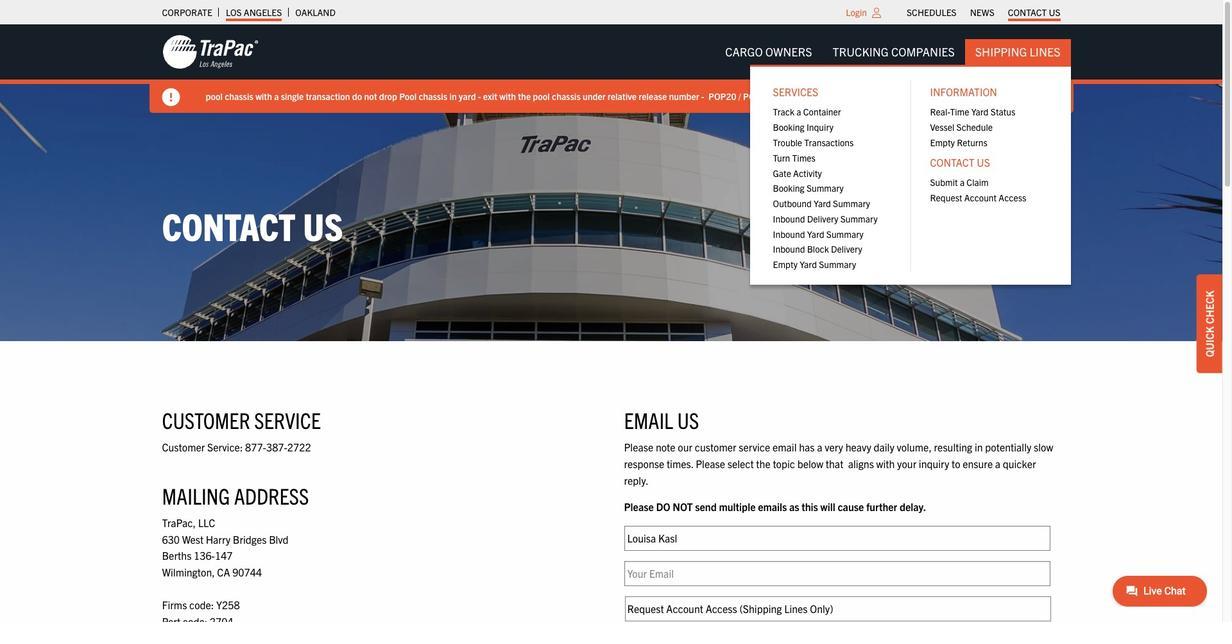 Task type: locate. For each thing, give the bounding box(es) containing it.
your
[[897, 458, 917, 470]]

1 inbound from the top
[[773, 213, 805, 225]]

pool
[[399, 90, 417, 102]]

volume,
[[897, 441, 932, 454]]

inbound yard summary link
[[763, 226, 901, 242]]

1 - from the left
[[478, 90, 481, 102]]

1 vertical spatial booking
[[773, 182, 805, 194]]

shipping
[[975, 44, 1027, 59]]

the down service
[[756, 458, 771, 470]]

customer left service:
[[162, 441, 205, 454]]

los angeles image
[[162, 34, 258, 70]]

a inside track a container booking inquiry trouble transactions turn times gate activity booking summary outbound yard summary inbound delivery summary inbound yard summary inbound block delivery empty yard summary
[[797, 106, 801, 118]]

the
[[518, 90, 531, 102], [756, 458, 771, 470]]

banner
[[0, 24, 1232, 285]]

0 vertical spatial the
[[518, 90, 531, 102]]

please up response
[[624, 441, 653, 454]]

menu bar
[[900, 3, 1067, 21], [715, 39, 1071, 285]]

1 horizontal spatial empty
[[930, 137, 955, 148]]

delivery
[[807, 213, 838, 225], [831, 244, 862, 255]]

1 vertical spatial menu bar
[[715, 39, 1071, 285]]

mailing address
[[162, 482, 309, 510]]

0 vertical spatial delivery
[[807, 213, 838, 225]]

1 vertical spatial in
[[975, 441, 983, 454]]

firms
[[162, 599, 187, 612]]

yard
[[971, 106, 989, 118], [814, 198, 831, 209], [807, 228, 824, 240], [800, 259, 817, 270]]

0 vertical spatial contact us
[[1008, 6, 1061, 18]]

Your Email text field
[[624, 561, 1050, 586]]

chassis left under
[[552, 90, 581, 102]]

service
[[254, 406, 321, 434]]

0 vertical spatial empty
[[930, 137, 955, 148]]

please down the customer
[[696, 458, 725, 470]]

1 horizontal spatial contact
[[930, 156, 975, 169]]

the right the exit
[[518, 90, 531, 102]]

booking up trouble
[[773, 121, 805, 133]]

the inside please note our customer service email has a very heavy daily volume, resulting in potentially slow response times. please select the topic below that  aligns with your inquiry to ensure a quicker reply.
[[756, 458, 771, 470]]

1 horizontal spatial chassis
[[419, 90, 447, 102]]

blvd
[[269, 533, 289, 546]]

a left claim
[[960, 177, 965, 188]]

pool right the exit
[[533, 90, 550, 102]]

us inside contact us 'menu item'
[[977, 156, 990, 169]]

empty inside track a container booking inquiry trouble transactions turn times gate activity booking summary outbound yard summary inbound delivery summary inbound yard summary inbound block delivery empty yard summary
[[773, 259, 798, 270]]

contact inside 'menu item'
[[930, 156, 975, 169]]

customer
[[162, 406, 250, 434], [162, 441, 205, 454]]

1 horizontal spatial -
[[701, 90, 704, 102]]

contact us link up lines
[[1008, 3, 1061, 21]]

empty down vessel
[[930, 137, 955, 148]]

1 chassis from the left
[[225, 90, 253, 102]]

1 vertical spatial the
[[756, 458, 771, 470]]

a
[[274, 90, 279, 102], [797, 106, 801, 118], [960, 177, 965, 188], [817, 441, 822, 454], [995, 458, 1001, 470]]

2 vertical spatial please
[[624, 501, 654, 514]]

1 vertical spatial customer
[[162, 441, 205, 454]]

booking up outbound
[[773, 182, 805, 194]]

time
[[950, 106, 969, 118]]

times.
[[667, 458, 693, 470]]

login link
[[846, 6, 867, 18]]

with down the daily
[[876, 458, 895, 470]]

information menu item
[[920, 80, 1058, 150]]

shipping lines
[[975, 44, 1061, 59]]

vessel schedule link
[[920, 120, 1058, 135]]

submit a claim link
[[920, 175, 1058, 190]]

menu containing services
[[750, 65, 1071, 285]]

0 horizontal spatial in
[[449, 90, 457, 102]]

los
[[226, 6, 242, 18]]

menu containing real-time yard status
[[920, 104, 1058, 150]]

track a container link
[[763, 104, 901, 120]]

owners
[[766, 44, 812, 59]]

turn
[[773, 152, 790, 164]]

contact for contact us link to the top
[[1008, 6, 1047, 18]]

with
[[256, 90, 272, 102], [499, 90, 516, 102], [876, 458, 895, 470]]

inbound delivery summary link
[[763, 211, 901, 226]]

1 horizontal spatial the
[[756, 458, 771, 470]]

1 vertical spatial contact us link
[[920, 150, 1058, 175]]

west
[[182, 533, 204, 546]]

quick
[[1203, 327, 1216, 357]]

contact us
[[1008, 6, 1061, 18], [930, 156, 990, 169], [162, 202, 343, 249]]

mailing
[[162, 482, 230, 510]]

the inside banner
[[518, 90, 531, 102]]

emails
[[758, 501, 787, 514]]

ensure
[[963, 458, 993, 470]]

0 vertical spatial please
[[624, 441, 653, 454]]

us
[[1049, 6, 1061, 18], [977, 156, 990, 169], [303, 202, 343, 249], [677, 406, 699, 434]]

release
[[639, 90, 667, 102]]

delivery down outbound yard summary link
[[807, 213, 838, 225]]

menu bar containing cargo owners
[[715, 39, 1071, 285]]

contact us link
[[1008, 3, 1061, 21], [920, 150, 1058, 175]]

0 horizontal spatial chassis
[[225, 90, 253, 102]]

not
[[673, 501, 693, 514]]

0 vertical spatial menu bar
[[900, 3, 1067, 21]]

account
[[964, 192, 997, 203]]

bridges
[[233, 533, 267, 546]]

this
[[802, 501, 818, 514]]

under
[[583, 90, 606, 102]]

cargo
[[725, 44, 763, 59]]

further
[[866, 501, 897, 514]]

solid image
[[162, 89, 180, 107]]

customer service
[[162, 406, 321, 434]]

a down potentially
[[995, 458, 1001, 470]]

wilmington,
[[162, 566, 215, 579]]

/ left pop40
[[739, 90, 741, 102]]

3 inbound from the top
[[773, 244, 805, 255]]

1 horizontal spatial pool
[[533, 90, 550, 102]]

1 vertical spatial contact us
[[930, 156, 990, 169]]

menu containing submit a claim
[[920, 175, 1058, 205]]

0 vertical spatial inbound
[[773, 213, 805, 225]]

-
[[478, 90, 481, 102], [701, 90, 704, 102]]

2 customer from the top
[[162, 441, 205, 454]]

email
[[773, 441, 797, 454]]

transactions
[[804, 137, 854, 148]]

- left the exit
[[478, 90, 481, 102]]

2 booking from the top
[[773, 182, 805, 194]]

email
[[624, 406, 673, 434]]

1 pool from the left
[[206, 90, 223, 102]]

2 vertical spatial contact
[[162, 202, 296, 249]]

1 horizontal spatial /
[[773, 90, 776, 102]]

2 horizontal spatial chassis
[[552, 90, 581, 102]]

booking summary link
[[763, 181, 901, 196]]

gate
[[773, 167, 791, 179]]

pop20
[[709, 90, 736, 102]]

chassis right pool at the left
[[419, 90, 447, 102]]

single
[[281, 90, 304, 102]]

contact us link up claim
[[920, 150, 1058, 175]]

schedules
[[907, 6, 957, 18]]

/ left pop45
[[773, 90, 776, 102]]

trapac, llc 630 west harry bridges blvd berths 136-147 wilmington, ca 90744
[[162, 517, 289, 579]]

service
[[739, 441, 770, 454]]

- right number
[[701, 90, 704, 102]]

angeles
[[244, 6, 282, 18]]

1 vertical spatial please
[[696, 458, 725, 470]]

pop40
[[743, 90, 771, 102]]

147
[[215, 550, 233, 562]]

with right the exit
[[499, 90, 516, 102]]

slow
[[1034, 441, 1053, 454]]

contact for contact us link to the bottom
[[930, 156, 975, 169]]

1 vertical spatial inbound
[[773, 228, 805, 240]]

0 vertical spatial booking
[[773, 121, 805, 133]]

yard up schedule
[[971, 106, 989, 118]]

3 chassis from the left
[[552, 90, 581, 102]]

1 vertical spatial delivery
[[831, 244, 862, 255]]

customer
[[695, 441, 737, 454]]

inbound
[[773, 213, 805, 225], [773, 228, 805, 240], [773, 244, 805, 255]]

empty
[[930, 137, 955, 148], [773, 259, 798, 270]]

trucking companies
[[833, 44, 955, 59]]

a right "track"
[[797, 106, 801, 118]]

0 horizontal spatial -
[[478, 90, 481, 102]]

2 vertical spatial inbound
[[773, 244, 805, 255]]

empty down inbound block delivery link
[[773, 259, 798, 270]]

0 horizontal spatial /
[[739, 90, 741, 102]]

1 horizontal spatial contact us
[[930, 156, 990, 169]]

block
[[807, 244, 829, 255]]

0 horizontal spatial pool
[[206, 90, 223, 102]]

0 vertical spatial contact
[[1008, 6, 1047, 18]]

1 vertical spatial empty
[[773, 259, 798, 270]]

pool chassis with a single transaction  do not drop pool chassis in yard -  exit with the pool chassis under relative release number -  pop20 / pop40 / pop45
[[206, 90, 806, 102]]

2 chassis from the left
[[419, 90, 447, 102]]

0 horizontal spatial the
[[518, 90, 531, 102]]

2 horizontal spatial with
[[876, 458, 895, 470]]

menu containing track a container
[[763, 104, 901, 272]]

0 vertical spatial customer
[[162, 406, 250, 434]]

chassis
[[225, 90, 253, 102], [419, 90, 447, 102], [552, 90, 581, 102]]

yard inside real-time yard status vessel schedule empty returns
[[971, 106, 989, 118]]

1 / from the left
[[739, 90, 741, 102]]

menu
[[750, 65, 1071, 285], [763, 104, 901, 272], [920, 104, 1058, 150], [920, 175, 1058, 205]]

menu for contact us
[[920, 175, 1058, 205]]

menu for shipping lines
[[750, 65, 1071, 285]]

0 horizontal spatial empty
[[773, 259, 798, 270]]

0 horizontal spatial contact us
[[162, 202, 343, 249]]

inquiry
[[919, 458, 949, 470]]

menu for information
[[920, 104, 1058, 150]]

please do not send multiple emails as this will cause further delay.
[[624, 501, 926, 514]]

summary down the gate activity link at top right
[[807, 182, 844, 194]]

do
[[352, 90, 362, 102]]

heavy
[[846, 441, 871, 454]]

0 horizontal spatial contact
[[162, 202, 296, 249]]

customer up service:
[[162, 406, 250, 434]]

with left single
[[256, 90, 272, 102]]

contact
[[1008, 6, 1047, 18], [930, 156, 975, 169], [162, 202, 296, 249]]

chassis down los angeles image
[[225, 90, 253, 102]]

in left yard
[[449, 90, 457, 102]]

news
[[970, 6, 995, 18]]

1 customer from the top
[[162, 406, 250, 434]]

information
[[930, 86, 997, 98]]

pool right solid image
[[206, 90, 223, 102]]

address
[[234, 482, 309, 510]]

1 booking from the top
[[773, 121, 805, 133]]

please left do
[[624, 501, 654, 514]]

shipping lines link
[[965, 39, 1071, 65]]

2 pool from the left
[[533, 90, 550, 102]]

1 vertical spatial contact
[[930, 156, 975, 169]]

2 horizontal spatial contact
[[1008, 6, 1047, 18]]

delivery up empty yard summary link
[[831, 244, 862, 255]]

1 horizontal spatial in
[[975, 441, 983, 454]]

topic
[[773, 458, 795, 470]]

in up ensure
[[975, 441, 983, 454]]



Task type: describe. For each thing, give the bounding box(es) containing it.
menu bar containing schedules
[[900, 3, 1067, 21]]

yard up 'block'
[[807, 228, 824, 240]]

companies
[[891, 44, 955, 59]]

select
[[728, 458, 754, 470]]

services
[[773, 86, 818, 98]]

will
[[821, 501, 835, 514]]

below
[[798, 458, 823, 470]]

ca
[[217, 566, 230, 579]]

number
[[669, 90, 699, 102]]

light image
[[872, 8, 881, 18]]

that
[[826, 458, 844, 470]]

corporate link
[[162, 3, 212, 21]]

empty inside real-time yard status vessel schedule empty returns
[[930, 137, 955, 148]]

menu for services
[[763, 104, 901, 272]]

contact us menu item
[[920, 150, 1058, 205]]

has
[[799, 441, 815, 454]]

yard down "booking summary" 'link'
[[814, 198, 831, 209]]

a right 'has'
[[817, 441, 822, 454]]

drop
[[379, 90, 397, 102]]

trouble
[[773, 137, 802, 148]]

returns
[[957, 137, 988, 148]]

services menu item
[[763, 80, 901, 272]]

inquiry
[[807, 121, 834, 133]]

empty returns link
[[920, 135, 1058, 150]]

2 - from the left
[[701, 90, 704, 102]]

0 vertical spatial in
[[449, 90, 457, 102]]

inbound block delivery link
[[763, 242, 901, 257]]

submit
[[930, 177, 958, 188]]

oakland
[[295, 6, 336, 18]]

please note our customer service email has a very heavy daily volume, resulting in potentially slow response times. please select the topic below that  aligns with your inquiry to ensure a quicker reply.
[[624, 441, 1053, 487]]

please for our
[[624, 441, 653, 454]]

summary down outbound yard summary link
[[841, 213, 878, 225]]

note
[[656, 441, 676, 454]]

real-time yard status vessel schedule empty returns
[[930, 106, 1015, 148]]

trucking
[[833, 44, 889, 59]]

cause
[[838, 501, 864, 514]]

in inside please note our customer service email has a very heavy daily volume, resulting in potentially slow response times. please select the topic below that  aligns with your inquiry to ensure a quicker reply.
[[975, 441, 983, 454]]

1 horizontal spatial with
[[499, 90, 516, 102]]

container
[[803, 106, 841, 118]]

a left single
[[274, 90, 279, 102]]

empty yard summary link
[[763, 257, 901, 272]]

schedules link
[[907, 3, 957, 21]]

0 horizontal spatial with
[[256, 90, 272, 102]]

0 vertical spatial contact us link
[[1008, 3, 1061, 21]]

status
[[991, 106, 1015, 118]]

customer for customer service
[[162, 406, 250, 434]]

delay.
[[900, 501, 926, 514]]

y258
[[216, 599, 240, 612]]

2 horizontal spatial contact us
[[1008, 6, 1061, 18]]

lines
[[1030, 44, 1061, 59]]

2 / from the left
[[773, 90, 776, 102]]

outbound yard summary link
[[763, 196, 901, 211]]

Your Name text field
[[624, 526, 1050, 551]]

387-
[[266, 441, 287, 454]]

schedule
[[957, 121, 993, 133]]

customer service: 877-387-2722
[[162, 441, 311, 454]]

yard down 'block'
[[800, 259, 817, 270]]

not
[[364, 90, 377, 102]]

pop45
[[778, 90, 806, 102]]

a inside submit a claim request account access
[[960, 177, 965, 188]]

very
[[825, 441, 843, 454]]

trouble transactions link
[[763, 135, 901, 150]]

customer for customer service: 877-387-2722
[[162, 441, 205, 454]]

response
[[624, 458, 664, 470]]

check
[[1203, 291, 1216, 324]]

summary down inbound block delivery link
[[819, 259, 856, 270]]

contact us inside 'menu item'
[[930, 156, 990, 169]]

reply.
[[624, 474, 649, 487]]

resulting
[[934, 441, 972, 454]]

relative
[[608, 90, 637, 102]]

with inside please note our customer service email has a very heavy daily volume, resulting in potentially slow response times. please select the topic below that  aligns with your inquiry to ensure a quicker reply.
[[876, 458, 895, 470]]

quicker
[[1003, 458, 1036, 470]]

877-
[[245, 441, 266, 454]]

summary up inbound block delivery link
[[826, 228, 864, 240]]

email us
[[624, 406, 699, 434]]

real-
[[930, 106, 950, 118]]

trapac,
[[162, 517, 196, 530]]

quick check link
[[1197, 275, 1223, 373]]

los angeles link
[[226, 3, 282, 21]]

cargo owners
[[725, 44, 812, 59]]

harry
[[206, 533, 230, 546]]

summary up inbound delivery summary link at the right top of the page
[[833, 198, 870, 209]]

outbound
[[773, 198, 812, 209]]

quick check
[[1203, 291, 1216, 357]]

gate activity link
[[763, 165, 901, 181]]

services link
[[763, 80, 901, 104]]

630
[[162, 533, 180, 546]]

request
[[930, 192, 962, 203]]

exit
[[483, 90, 497, 102]]

access
[[999, 192, 1026, 203]]

2 inbound from the top
[[773, 228, 805, 240]]

shipping lines menu item
[[750, 39, 1071, 285]]

90744
[[232, 566, 262, 579]]

login
[[846, 6, 867, 18]]

potentially
[[985, 441, 1032, 454]]

request account access link
[[920, 190, 1058, 205]]

information link
[[920, 80, 1058, 104]]

berths
[[162, 550, 191, 562]]

service:
[[207, 441, 243, 454]]

los angeles
[[226, 6, 282, 18]]

please for not
[[624, 501, 654, 514]]

booking inquiry link
[[763, 120, 901, 135]]

news link
[[970, 3, 995, 21]]

2 vertical spatial contact us
[[162, 202, 343, 249]]

do
[[656, 501, 670, 514]]

times
[[792, 152, 816, 164]]

banner containing cargo owners
[[0, 24, 1232, 285]]

transaction
[[306, 90, 350, 102]]

track a container booking inquiry trouble transactions turn times gate activity booking summary outbound yard summary inbound delivery summary inbound yard summary inbound block delivery empty yard summary
[[773, 106, 878, 270]]



Task type: vqa. For each thing, say whether or not it's contained in the screenshot.
menu bar
yes



